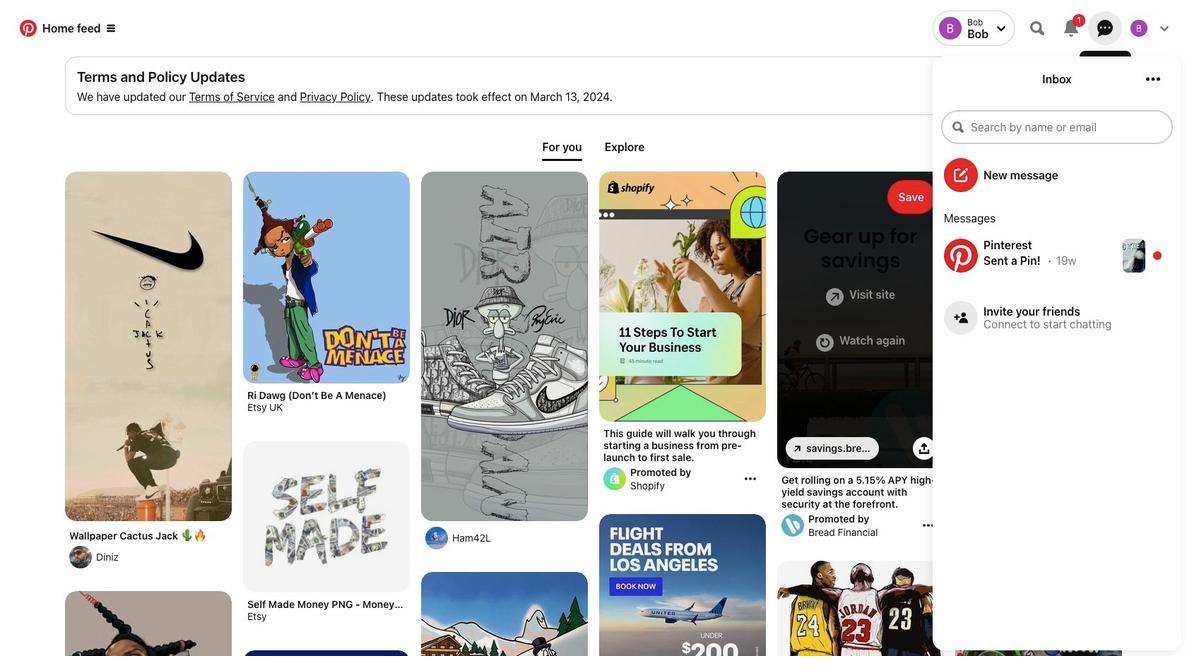 Task type: describe. For each thing, give the bounding box(es) containing it.
this may contain: an advertisement for nike with a bird on top of a trash can in front of a large crowd image
[[65, 172, 232, 625]]

link image
[[794, 446, 801, 452]]

1 vertical spatial pinterest image
[[944, 239, 978, 273]]

this may contain: there are many different colored teddy bears on this wall image
[[955, 490, 1122, 656]]

1 horizontal spatial bob image
[[1131, 20, 1148, 37]]

dynamic badge dropdown menu button image
[[106, 24, 115, 33]]

primary navigation header navigation
[[8, 3, 1179, 54]]

visit site image
[[826, 288, 844, 306]]

pinterest image inside primary navigation header navigation
[[20, 20, 37, 37]]



Task type: vqa. For each thing, say whether or not it's contained in the screenshot.
A checking account that does more for your business. That's what U.S. Bank is for. image at the left
yes



Task type: locate. For each thing, give the bounding box(es) containing it.
0 horizontal spatial bob image
[[939, 17, 962, 40]]

a checking account that does more for your business. that's what u.s. bank is for. image
[[243, 651, 410, 656]]

bob image
[[939, 17, 962, 40], [1131, 20, 1148, 37]]

0 horizontal spatial pinterest image
[[20, 20, 37, 37]]

account switcher arrow icon image
[[997, 24, 1006, 33]]

tooltip
[[1080, 51, 1131, 73]]

this may contain: a man riding skis down a snow covered slope image
[[421, 572, 588, 656]]

list
[[59, 172, 1128, 656]]

pin image image
[[777, 172, 944, 468]]

whether you already have a brilliant product idea or you're just looking to build a future on your own terms, you're in the right place. this guide will walk you through starting a business from pre-launch to first sale. image
[[599, 172, 766, 422]]

this contains an image of: image
[[65, 591, 232, 656]]

0 vertical spatial pinterest image
[[20, 20, 37, 37]]

this may contain: a drawing of a sneaker with the words diff on it and an image of a image
[[421, 172, 588, 532]]

main content
[[0, 0, 1187, 656]]

this may contain: an image of three basketball players hugging each other image
[[777, 561, 944, 656]]

Contacts Search Field search field
[[941, 110, 1173, 144]]

compose new message image
[[954, 168, 968, 182]]

pinterest image
[[20, 20, 37, 37], [944, 239, 978, 273]]

1 horizontal spatial pinterest image
[[944, 239, 978, 273]]

this may contain: the words sell made out of money are arranged in different font styles and colors on a white background image
[[243, 442, 410, 594]]

watch again image
[[816, 334, 834, 352]]

squarespace tools make it easy to create a beautiful and unique website. image
[[955, 172, 1122, 422]]

this 11x14 inch poster features the beloved character riley from the boondocks dressed as loc dawg. the high-quality print captures the intricate details of the costume, from the oversized hat to the colorful shirt and pants. this poster is perfect for fans of the show who appreciate the humor and creativity of the characters. it's a great addition to any room, whether it's your bedroom, living room, or office. get your hands on this unique and eye-catching poster today! frame is not included. image
[[243, 172, 410, 384]]

discover weekly deals from los angeles for under $200 roundtrip image
[[599, 514, 766, 656]]

invite your friends image
[[954, 311, 968, 325]]



